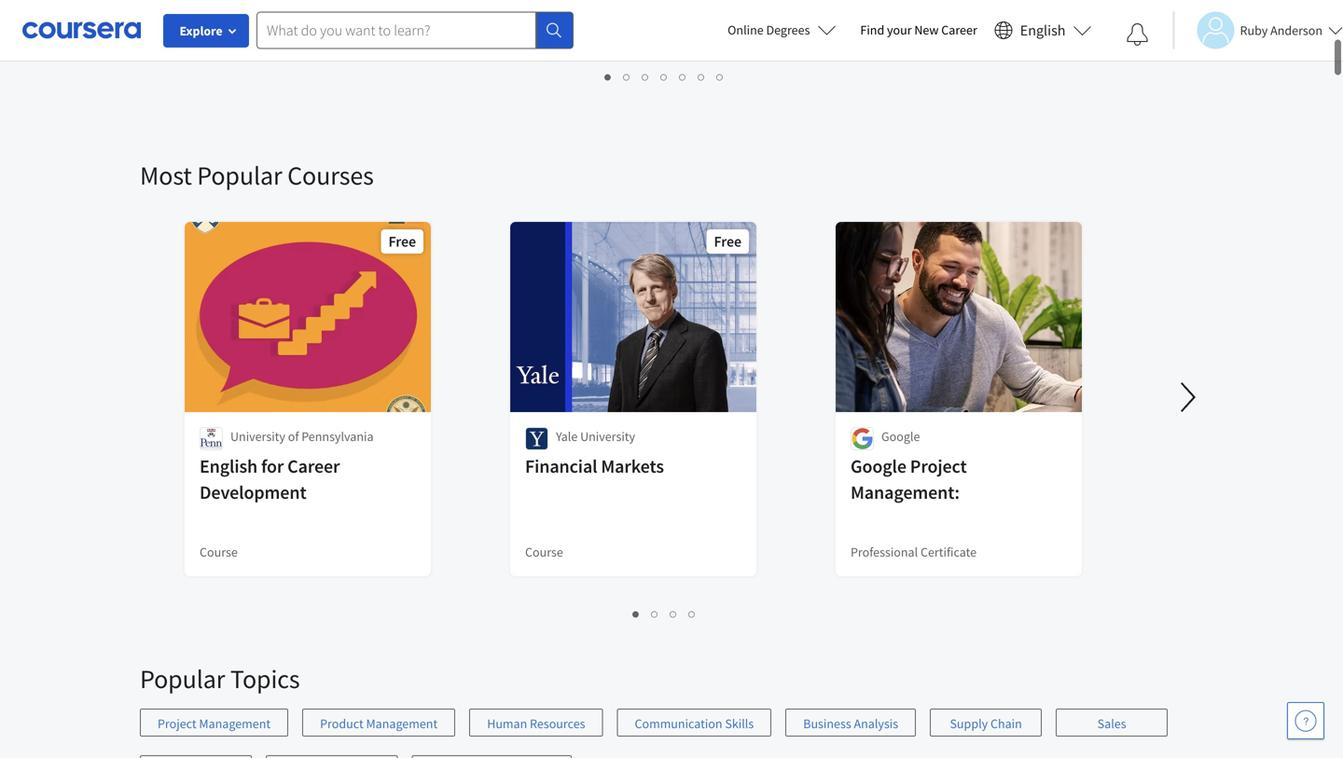 Task type: describe. For each thing, give the bounding box(es) containing it.
project management
[[158, 716, 271, 733]]

english for english for career development
[[200, 455, 258, 478]]

course for english for career development
[[200, 544, 238, 561]]

yale university image
[[525, 427, 549, 451]]

2 for 2 "button" in the most popular courses carousel element
[[652, 605, 659, 622]]

find your new career link
[[852, 19, 987, 42]]

yale university
[[556, 428, 636, 445]]

4 button for 2 "button" in the most popular courses carousel element
[[684, 603, 702, 624]]

7
[[717, 67, 725, 85]]

google for google project management:
[[851, 455, 907, 478]]

project inside google project management:
[[911, 455, 967, 478]]

free for financial markets
[[714, 232, 742, 251]]

0 vertical spatial popular
[[197, 159, 282, 192]]

explore
[[180, 22, 223, 39]]

3 button for left 2 "button"
[[637, 65, 656, 87]]

resources
[[530, 716, 586, 733]]

product management
[[320, 716, 438, 733]]

ruby
[[1241, 22, 1269, 39]]

1 button for left 2 "button"
[[600, 65, 618, 87]]

your
[[888, 21, 912, 38]]

2 for left 2 "button"
[[624, 67, 631, 85]]

1 for left 2 "button"
[[605, 67, 613, 85]]

markets
[[601, 455, 664, 478]]

financial markets
[[525, 455, 664, 478]]

1 vertical spatial popular
[[140, 663, 225, 696]]

degree for 2nd degree link from left
[[525, 7, 564, 23]]

1 vertical spatial project
[[158, 716, 197, 733]]

english for career development
[[200, 455, 340, 504]]

0 vertical spatial list
[[187, 65, 1143, 87]]

management for product management
[[366, 716, 438, 733]]

5 button
[[674, 65, 693, 87]]

university of pennsylvania
[[231, 428, 374, 445]]

pennsylvania
[[302, 428, 374, 445]]

list containing project management
[[140, 709, 1204, 759]]

skills
[[725, 716, 754, 733]]

ruby anderson button
[[1174, 12, 1344, 49]]

next slide image
[[1167, 375, 1211, 420]]

3 degree link from the left
[[834, 0, 1084, 41]]

2 degree link from the left
[[509, 0, 759, 41]]

chain
[[991, 716, 1023, 733]]

4 for 2 "button" in the most popular courses carousel element
[[689, 605, 697, 622]]

anderson
[[1271, 22, 1323, 39]]

business analysis link
[[786, 709, 917, 737]]

What do you want to learn? text field
[[257, 12, 537, 49]]

google for google
[[882, 428, 921, 445]]

google image
[[851, 427, 874, 451]]

financial
[[525, 455, 598, 478]]

career inside english for career development
[[288, 455, 340, 478]]

management:
[[851, 481, 960, 504]]

ruby anderson
[[1241, 22, 1323, 39]]

product
[[320, 716, 364, 733]]

degree for 3rd degree link from right
[[200, 7, 238, 23]]

management for project management
[[199, 716, 271, 733]]

2 university from the left
[[581, 428, 636, 445]]

online
[[728, 21, 764, 38]]

business
[[804, 716, 852, 733]]

degree for 1st degree link from right
[[851, 7, 889, 23]]

3 inside most popular courses carousel element
[[671, 605, 678, 622]]

6 button
[[693, 65, 712, 87]]

2 list item from the left
[[266, 756, 398, 759]]

certificate
[[921, 544, 977, 561]]

2 button inside most popular courses carousel element
[[646, 603, 665, 624]]

google project management:
[[851, 455, 967, 504]]

find your new career
[[861, 21, 978, 38]]

most popular courses carousel element
[[140, 103, 1344, 640]]

3 button for 2 "button" in the most popular courses carousel element
[[665, 603, 684, 624]]



Task type: locate. For each thing, give the bounding box(es) containing it.
1 horizontal spatial project
[[911, 455, 967, 478]]

most popular courses
[[140, 159, 374, 192]]

degree
[[200, 7, 238, 23], [525, 7, 564, 23], [851, 7, 889, 23]]

list item down human
[[412, 756, 572, 759]]

4 button
[[656, 65, 674, 87], [684, 603, 702, 624]]

0 horizontal spatial university
[[231, 428, 286, 445]]

1
[[605, 67, 613, 85], [633, 605, 641, 622]]

google down google "image"
[[851, 455, 907, 478]]

1 for 2 "button" in the most popular courses carousel element
[[633, 605, 641, 622]]

1 horizontal spatial 1
[[633, 605, 641, 622]]

0 vertical spatial 1
[[605, 67, 613, 85]]

1 horizontal spatial 3 button
[[665, 603, 684, 624]]

list inside most popular courses carousel element
[[187, 603, 1143, 624]]

0 horizontal spatial degree
[[200, 7, 238, 23]]

2 horizontal spatial list item
[[412, 756, 572, 759]]

0 horizontal spatial management
[[199, 716, 271, 733]]

management down popular topics
[[199, 716, 271, 733]]

None search field
[[257, 12, 574, 49]]

0 vertical spatial 1 button
[[600, 65, 618, 87]]

google
[[882, 428, 921, 445], [851, 455, 907, 478]]

new
[[915, 21, 939, 38]]

1 horizontal spatial 1 button
[[628, 603, 646, 624]]

business analysis
[[804, 716, 899, 733]]

0 horizontal spatial project
[[158, 716, 197, 733]]

help center image
[[1295, 710, 1318, 733]]

popular up the project management link
[[140, 663, 225, 696]]

project down popular topics
[[158, 716, 197, 733]]

supply chain link
[[931, 709, 1043, 737]]

course down "development"
[[200, 544, 238, 561]]

0 horizontal spatial 1 button
[[600, 65, 618, 87]]

1 vertical spatial 2 button
[[646, 603, 665, 624]]

2 free from the left
[[714, 232, 742, 251]]

1 button for 2 "button" in the most popular courses carousel element
[[628, 603, 646, 624]]

list item
[[140, 756, 252, 759], [266, 756, 398, 759], [412, 756, 572, 759]]

0 horizontal spatial free
[[389, 232, 416, 251]]

4 inside most popular courses carousel element
[[689, 605, 697, 622]]

most
[[140, 159, 192, 192]]

4 for left 2 "button"
[[661, 67, 669, 85]]

1 vertical spatial 2
[[652, 605, 659, 622]]

1 horizontal spatial free
[[714, 232, 742, 251]]

management
[[199, 716, 271, 733], [366, 716, 438, 733]]

university up financial markets
[[581, 428, 636, 445]]

1 horizontal spatial management
[[366, 716, 438, 733]]

0 vertical spatial english
[[1021, 21, 1066, 40]]

2 vertical spatial list
[[140, 709, 1204, 759]]

3 degree from the left
[[851, 7, 889, 23]]

google inside google project management:
[[851, 455, 907, 478]]

1 management from the left
[[199, 716, 271, 733]]

3 list item from the left
[[412, 756, 572, 759]]

1 horizontal spatial degree
[[525, 7, 564, 23]]

1 horizontal spatial 4 button
[[684, 603, 702, 624]]

1 list item from the left
[[140, 756, 252, 759]]

1 degree link from the left
[[183, 0, 433, 41]]

career
[[942, 21, 978, 38], [288, 455, 340, 478]]

2
[[624, 67, 631, 85], [652, 605, 659, 622]]

english inside english for career development
[[200, 455, 258, 478]]

0 horizontal spatial 3
[[643, 67, 650, 85]]

coursera image
[[22, 15, 141, 45]]

0 horizontal spatial 1
[[605, 67, 613, 85]]

2 horizontal spatial degree link
[[834, 0, 1084, 41]]

google right google "image"
[[882, 428, 921, 445]]

list
[[187, 65, 1143, 87], [187, 603, 1143, 624], [140, 709, 1204, 759]]

professional
[[851, 544, 918, 561]]

1 button
[[600, 65, 618, 87], [628, 603, 646, 624]]

1 horizontal spatial english
[[1021, 21, 1066, 40]]

communication skills
[[635, 716, 754, 733]]

project up management:
[[911, 455, 967, 478]]

career right new
[[942, 21, 978, 38]]

1 vertical spatial 4
[[689, 605, 697, 622]]

course for financial markets
[[525, 544, 563, 561]]

6
[[699, 67, 706, 85]]

1 horizontal spatial 4
[[689, 605, 697, 622]]

0 horizontal spatial degree link
[[183, 0, 433, 41]]

1 horizontal spatial university
[[581, 428, 636, 445]]

0 horizontal spatial 4 button
[[656, 65, 674, 87]]

0 horizontal spatial english
[[200, 455, 258, 478]]

0 horizontal spatial list item
[[140, 756, 252, 759]]

project
[[911, 455, 967, 478], [158, 716, 197, 733]]

2 horizontal spatial degree
[[851, 7, 889, 23]]

courses
[[288, 159, 374, 192]]

explore button
[[163, 14, 249, 48]]

0 vertical spatial google
[[882, 428, 921, 445]]

0 vertical spatial 3
[[643, 67, 650, 85]]

0 vertical spatial project
[[911, 455, 967, 478]]

0 horizontal spatial 4
[[661, 67, 669, 85]]

free for english for career development
[[389, 232, 416, 251]]

professional certificate
[[851, 544, 977, 561]]

1 vertical spatial 3 button
[[665, 603, 684, 624]]

degree link
[[183, 0, 433, 41], [509, 0, 759, 41], [834, 0, 1084, 41]]

communication skills link
[[617, 709, 772, 737]]

supply
[[950, 716, 988, 733]]

1 university from the left
[[231, 428, 286, 445]]

1 vertical spatial google
[[851, 455, 907, 478]]

of
[[288, 428, 299, 445]]

1 vertical spatial career
[[288, 455, 340, 478]]

0 horizontal spatial career
[[288, 455, 340, 478]]

management right the product
[[366, 716, 438, 733]]

1 vertical spatial 1
[[633, 605, 641, 622]]

university up for
[[231, 428, 286, 445]]

human resources link
[[470, 709, 603, 737]]

supply chain
[[950, 716, 1023, 733]]

2 management from the left
[[366, 716, 438, 733]]

1 button inside most popular courses carousel element
[[628, 603, 646, 624]]

1 vertical spatial 1 button
[[628, 603, 646, 624]]

project management link
[[140, 709, 288, 737]]

degrees
[[767, 21, 810, 38]]

yale
[[556, 428, 578, 445]]

0 horizontal spatial course
[[200, 544, 238, 561]]

english inside button
[[1021, 21, 1066, 40]]

1 horizontal spatial degree link
[[509, 0, 759, 41]]

sales
[[1098, 716, 1127, 733]]

1 horizontal spatial 2
[[652, 605, 659, 622]]

1 vertical spatial 4 button
[[684, 603, 702, 624]]

1 vertical spatial english
[[200, 455, 258, 478]]

career down university of pennsylvania
[[288, 455, 340, 478]]

0 horizontal spatial 2
[[624, 67, 631, 85]]

2 inside most popular courses carousel element
[[652, 605, 659, 622]]

online degrees
[[728, 21, 810, 38]]

list item down the product
[[266, 756, 398, 759]]

popular topics
[[140, 663, 300, 696]]

7 button
[[712, 65, 730, 87]]

0 vertical spatial career
[[942, 21, 978, 38]]

development
[[200, 481, 307, 504]]

1 horizontal spatial 2 button
[[646, 603, 665, 624]]

1 vertical spatial list
[[187, 603, 1143, 624]]

find
[[861, 21, 885, 38]]

free
[[389, 232, 416, 251], [714, 232, 742, 251]]

topics
[[230, 663, 300, 696]]

0 horizontal spatial 2 button
[[618, 65, 637, 87]]

show notifications image
[[1127, 23, 1149, 46]]

2 course from the left
[[525, 544, 563, 561]]

2 button
[[618, 65, 637, 87], [646, 603, 665, 624]]

4 button for left 2 "button"
[[656, 65, 674, 87]]

1 horizontal spatial course
[[525, 544, 563, 561]]

1 horizontal spatial 3
[[671, 605, 678, 622]]

4
[[661, 67, 669, 85], [689, 605, 697, 622]]

0 vertical spatial 3 button
[[637, 65, 656, 87]]

0 vertical spatial 4
[[661, 67, 669, 85]]

online degrees button
[[713, 9, 852, 50]]

0 vertical spatial 4 button
[[656, 65, 674, 87]]

popular
[[197, 159, 282, 192], [140, 663, 225, 696]]

1 horizontal spatial career
[[942, 21, 978, 38]]

1 course from the left
[[200, 544, 238, 561]]

sales link
[[1057, 709, 1169, 737]]

0 horizontal spatial 3 button
[[637, 65, 656, 87]]

3 button inside most popular courses carousel element
[[665, 603, 684, 624]]

course down financial
[[525, 544, 563, 561]]

3 button
[[637, 65, 656, 87], [665, 603, 684, 624]]

communication
[[635, 716, 723, 733]]

product management link
[[302, 709, 456, 737]]

english for english
[[1021, 21, 1066, 40]]

popular right most
[[197, 159, 282, 192]]

for
[[261, 455, 284, 478]]

3
[[643, 67, 650, 85], [671, 605, 678, 622]]

english button
[[987, 0, 1100, 61]]

list item down project management
[[140, 756, 252, 759]]

course
[[200, 544, 238, 561], [525, 544, 563, 561]]

human resources
[[487, 716, 586, 733]]

5
[[680, 67, 687, 85]]

0 vertical spatial 2 button
[[618, 65, 637, 87]]

1 inside most popular courses carousel element
[[633, 605, 641, 622]]

university of pennsylvania image
[[200, 427, 223, 451]]

1 horizontal spatial list item
[[266, 756, 398, 759]]

2 degree from the left
[[525, 7, 564, 23]]

0 vertical spatial 2
[[624, 67, 631, 85]]

english
[[1021, 21, 1066, 40], [200, 455, 258, 478]]

university
[[231, 428, 286, 445], [581, 428, 636, 445]]

1 vertical spatial 3
[[671, 605, 678, 622]]

human
[[487, 716, 528, 733]]

1 degree from the left
[[200, 7, 238, 23]]

analysis
[[854, 716, 899, 733]]

1 free from the left
[[389, 232, 416, 251]]



Task type: vqa. For each thing, say whether or not it's contained in the screenshot.
1st "Read more"
no



